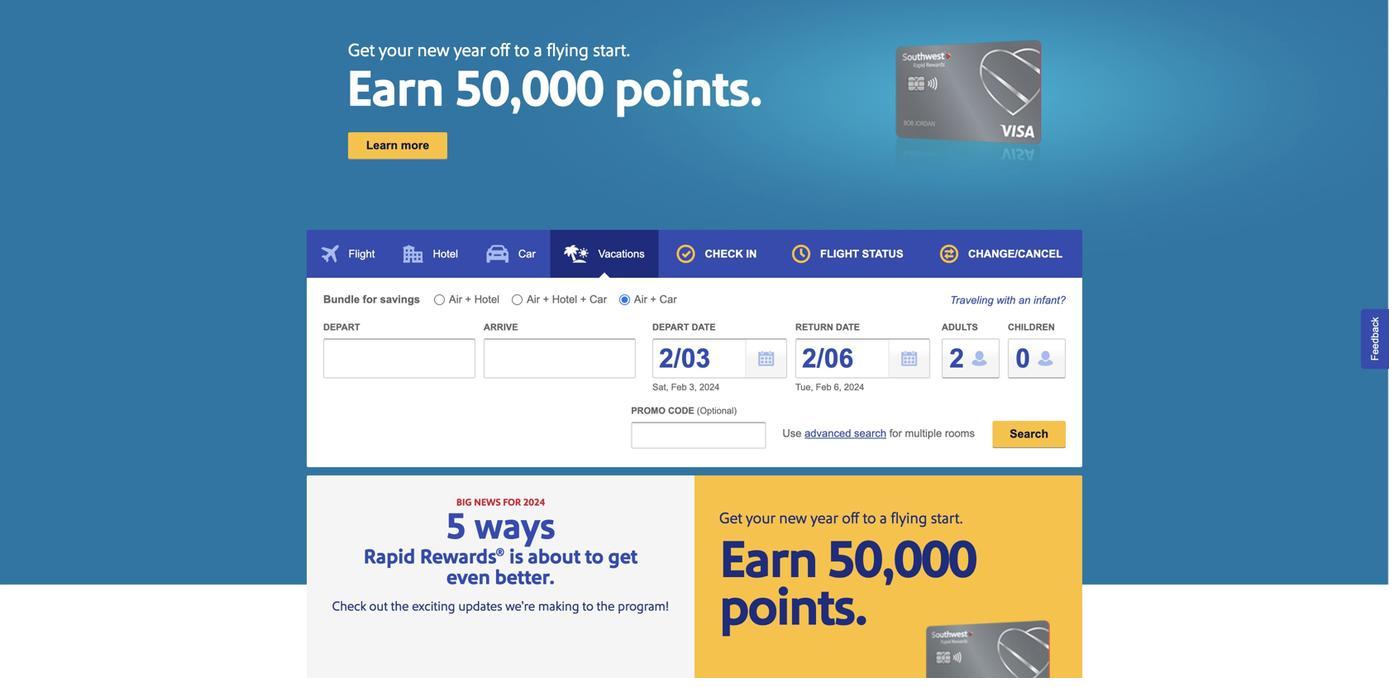 Task type: describe. For each thing, give the bounding box(es) containing it.
learn more
[[366, 139, 429, 152]]

50,000
[[455, 57, 604, 123]]

return date
[[796, 322, 860, 333]]

depart for depart
[[323, 322, 360, 333]]

return
[[796, 322, 834, 333]]

hotel for air + hotel
[[475, 293, 500, 306]]

use
[[783, 427, 805, 440]]

savings
[[380, 293, 420, 306]]

a
[[534, 39, 543, 62]]

1 horizontal spatial car
[[590, 293, 607, 306]]

2024 for sat, feb 3, 2024
[[700, 382, 720, 393]]

status
[[862, 248, 904, 260]]

code
[[668, 406, 695, 416]]

Return date in mm/dd/yyyy format, valid dates from Feb 3, 2024 to Oct 2, 2024. To use a date picker press the down arrow. text field
[[796, 339, 931, 378]]

2 horizontal spatial car
[[660, 293, 677, 306]]

3 + from the left
[[581, 293, 587, 306]]

air + hotel
[[449, 293, 500, 306]]

6,
[[834, 382, 842, 393]]

flight button
[[307, 230, 390, 278]]

car button
[[472, 230, 551, 278]]

air + car
[[634, 293, 677, 306]]

+ for air + car
[[651, 293, 657, 306]]

more
[[401, 139, 429, 152]]

+ for air + hotel + car
[[543, 293, 549, 306]]

flight status button
[[776, 230, 921, 278]]

air for air + hotel + car
[[527, 293, 540, 306]]

(optional)
[[697, 406, 737, 416]]

check in
[[705, 248, 757, 260]]

tue,
[[796, 382, 814, 393]]

get your new year off to a flying start. earn 50,000 points.
[[347, 39, 763, 123]]

change/cancel button
[[921, 230, 1083, 278]]

hotel for air + hotel + car
[[552, 293, 578, 306]]

feb for tue,
[[816, 382, 832, 393]]

check in button
[[659, 230, 776, 278]]

for multiple rooms
[[887, 427, 975, 440]]

flying
[[547, 39, 589, 62]]

date
[[836, 322, 860, 333]]

flight for flight status
[[821, 248, 860, 260]]



Task type: locate. For each thing, give the bounding box(es) containing it.
vacations
[[599, 248, 645, 260]]

None text field
[[484, 339, 636, 378], [632, 422, 766, 449], [484, 339, 636, 378], [632, 422, 766, 449]]

car up depart date
[[660, 293, 677, 306]]

points.
[[614, 57, 763, 123]]

2024
[[700, 382, 720, 393], [845, 382, 865, 393]]

1 horizontal spatial hotel
[[475, 293, 500, 306]]

air for air + hotel
[[449, 293, 462, 306]]

1 2024 from the left
[[700, 382, 720, 393]]

your
[[379, 39, 413, 62]]

1 + from the left
[[465, 293, 472, 306]]

0 horizontal spatial 2024
[[700, 382, 720, 393]]

tab list
[[307, 230, 1083, 297]]

0 horizontal spatial car
[[519, 248, 536, 260]]

1 horizontal spatial for
[[890, 427, 902, 440]]

depart date
[[653, 322, 716, 333]]

1 horizontal spatial air
[[527, 293, 540, 306]]

0 horizontal spatial hotel
[[433, 248, 458, 260]]

for left multiple
[[890, 427, 902, 440]]

arrive
[[484, 322, 518, 333]]

0 horizontal spatial depart
[[323, 322, 360, 333]]

+ up depart date
[[651, 293, 657, 306]]

flight inside button
[[349, 248, 375, 260]]

2 2024 from the left
[[845, 382, 865, 393]]

flight status
[[821, 248, 904, 260]]

2024 right 6,
[[845, 382, 865, 393]]

air down car button
[[527, 293, 540, 306]]

flight inside button
[[821, 248, 860, 260]]

depart
[[323, 322, 360, 333], [653, 322, 689, 333]]

to
[[514, 39, 530, 62]]

1 horizontal spatial flight
[[821, 248, 860, 260]]

feb left 6,
[[816, 382, 832, 393]]

hotel
[[433, 248, 458, 260], [475, 293, 500, 306], [552, 293, 578, 306]]

1 vertical spatial for
[[890, 427, 902, 440]]

get
[[348, 39, 375, 62]]

Adults (Age 2+) text field
[[942, 339, 1000, 378]]

hotel up air + hotel
[[433, 248, 458, 260]]

2 flight from the left
[[821, 248, 860, 260]]

2024 for tue, feb 6, 2024
[[845, 382, 865, 393]]

0 horizontal spatial air
[[449, 293, 462, 306]]

hotel down vacations button
[[552, 293, 578, 306]]

sat,
[[653, 382, 669, 393]]

flight
[[349, 248, 375, 260], [821, 248, 860, 260]]

car up the 'air + hotel + car'
[[519, 248, 536, 260]]

depart down air + car
[[653, 322, 689, 333]]

flight for flight
[[349, 248, 375, 260]]

Depart Date in mm/dd/yyyy format, valid dates from Feb 2, 2024 to Oct 2, 2024. To use a date picker press the down arrow. text field
[[653, 339, 788, 378]]

Children (Age 2+) text field
[[1008, 339, 1066, 378]]

feb left 3,
[[671, 382, 687, 393]]

depart down bundle
[[323, 322, 360, 333]]

off
[[490, 39, 510, 62]]

air down hotel button
[[449, 293, 462, 306]]

hotel inside button
[[433, 248, 458, 260]]

0 horizontal spatial flight
[[349, 248, 375, 260]]

flight left status
[[821, 248, 860, 260]]

2 horizontal spatial air
[[634, 293, 648, 306]]

tab list containing flight
[[307, 230, 1083, 297]]

1 depart from the left
[[323, 322, 360, 333]]

new
[[417, 39, 450, 62]]

bundle
[[323, 293, 360, 306]]

2 air from the left
[[527, 293, 540, 306]]

0 horizontal spatial for
[[363, 293, 377, 306]]

2 depart from the left
[[653, 322, 689, 333]]

1 air from the left
[[449, 293, 462, 306]]

feb for sat,
[[671, 382, 687, 393]]

air down vacations
[[634, 293, 648, 306]]

1 horizontal spatial feb
[[816, 382, 832, 393]]

air + hotel + car
[[527, 293, 607, 306]]

for right bundle
[[363, 293, 377, 306]]

+ down hotel button
[[465, 293, 472, 306]]

vacations button
[[551, 230, 659, 278]]

depart for depart date
[[653, 322, 689, 333]]

0 vertical spatial for
[[363, 293, 377, 306]]

+ for air + hotel
[[465, 293, 472, 306]]

1 feb from the left
[[671, 382, 687, 393]]

air for air + car
[[634, 293, 648, 306]]

tue, feb 6, 2024
[[796, 382, 865, 393]]

None text field
[[323, 339, 476, 378]]

sat, feb 3, 2024
[[653, 382, 720, 393]]

+
[[465, 293, 472, 306], [543, 293, 549, 306], [581, 293, 587, 306], [651, 293, 657, 306]]

year
[[454, 39, 486, 62]]

in
[[747, 248, 757, 260]]

1 horizontal spatial 2024
[[845, 382, 865, 393]]

+ down vacations button
[[581, 293, 587, 306]]

None radio
[[434, 295, 445, 305], [512, 295, 523, 305], [620, 295, 630, 305], [434, 295, 445, 305], [512, 295, 523, 305], [620, 295, 630, 305]]

2 feb from the left
[[816, 382, 832, 393]]

start.
[[593, 39, 631, 62]]

change/cancel
[[969, 248, 1063, 260]]

learn more link
[[348, 132, 448, 159]]

air
[[449, 293, 462, 306], [527, 293, 540, 306], [634, 293, 648, 306]]

for
[[363, 293, 377, 306], [890, 427, 902, 440]]

children
[[1008, 322, 1056, 333]]

2 + from the left
[[543, 293, 549, 306]]

promo
[[632, 406, 666, 416]]

bundle for savings
[[323, 293, 420, 306]]

multiple
[[905, 427, 943, 440]]

adults
[[942, 322, 979, 333]]

2 horizontal spatial hotel
[[552, 293, 578, 306]]

car down vacations button
[[590, 293, 607, 306]]

date
[[692, 322, 716, 333]]

flight up bundle for savings
[[349, 248, 375, 260]]

4 + from the left
[[651, 293, 657, 306]]

1 flight from the left
[[349, 248, 375, 260]]

car
[[519, 248, 536, 260], [590, 293, 607, 306], [660, 293, 677, 306]]

3 air from the left
[[634, 293, 648, 306]]

learn
[[366, 139, 398, 152]]

2024 right 3,
[[700, 382, 720, 393]]

earn
[[347, 57, 444, 123]]

car inside car button
[[519, 248, 536, 260]]

feb
[[671, 382, 687, 393], [816, 382, 832, 393]]

+ down car button
[[543, 293, 549, 306]]

promo code (optional)
[[632, 406, 737, 416]]

rooms
[[946, 427, 975, 440]]

check
[[705, 248, 744, 260]]

0 horizontal spatial feb
[[671, 382, 687, 393]]

1 horizontal spatial depart
[[653, 322, 689, 333]]

3,
[[690, 382, 697, 393]]

hotel button
[[390, 230, 472, 278]]

hotel up arrive
[[475, 293, 500, 306]]



Task type: vqa. For each thing, say whether or not it's contained in the screenshot.
NAVIGATION
no



